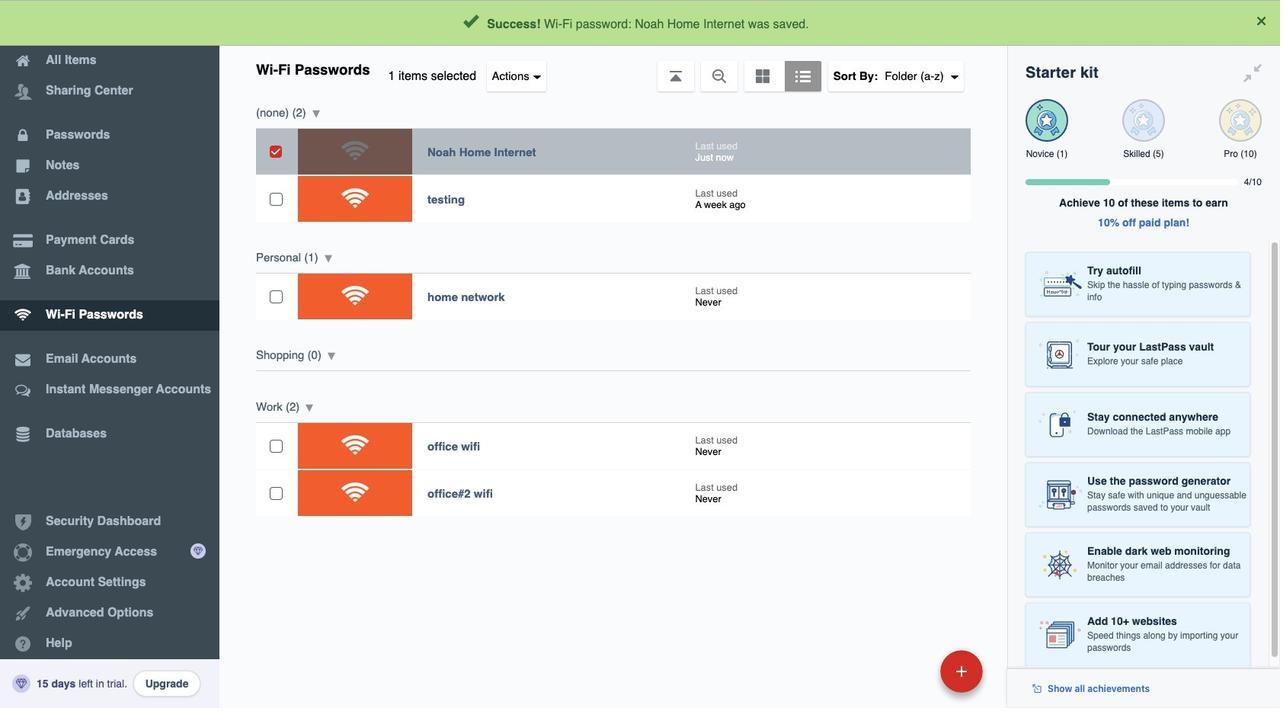 Task type: describe. For each thing, give the bounding box(es) containing it.
search my vault text field
[[367, 6, 976, 40]]

new item navigation
[[836, 646, 992, 708]]

vault options navigation
[[220, 46, 1008, 91]]



Task type: locate. For each thing, give the bounding box(es) containing it.
main navigation navigation
[[0, 0, 220, 708]]

alert
[[0, 0, 1281, 46]]

Search search field
[[367, 6, 976, 40]]

new item element
[[836, 649, 989, 693]]



Task type: vqa. For each thing, say whether or not it's contained in the screenshot.
lastpass image at the top left
no



